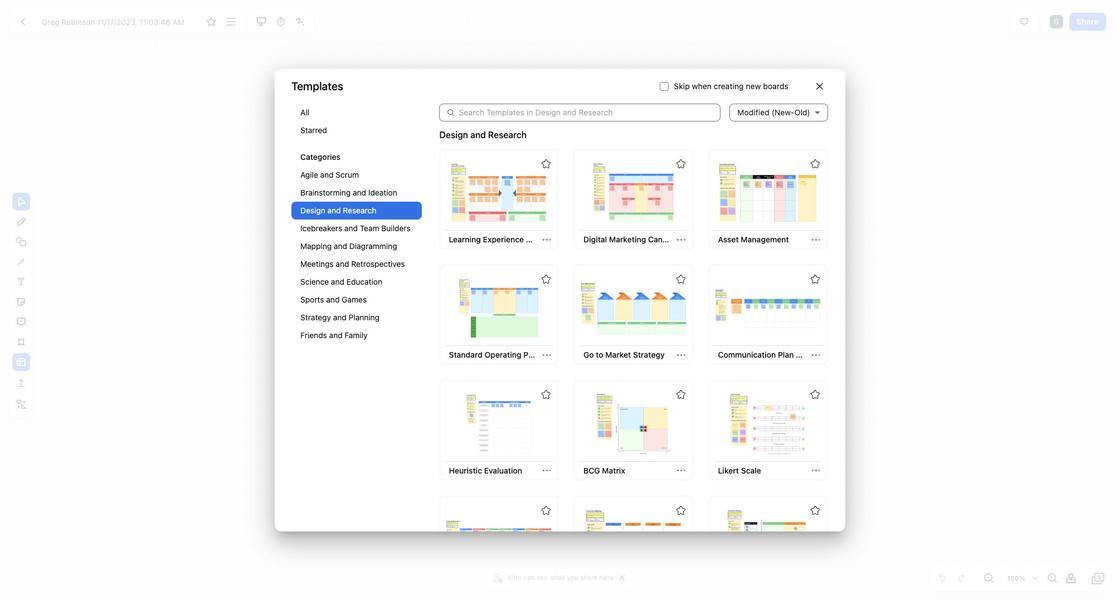 Task type: vqa. For each thing, say whether or not it's contained in the screenshot.
Digital
yes



Task type: locate. For each thing, give the bounding box(es) containing it.
0 vertical spatial research
[[488, 130, 527, 140]]

team
[[360, 223, 379, 233]]

and
[[471, 130, 486, 140], [320, 170, 334, 179], [353, 188, 366, 197], [328, 205, 341, 215], [345, 223, 358, 233], [334, 241, 347, 251], [336, 259, 349, 268], [331, 277, 345, 286], [326, 295, 340, 304], [333, 312, 347, 322], [329, 330, 343, 340]]

brainstorming and ideation
[[300, 188, 397, 197]]

agile and scrum
[[300, 170, 359, 179]]

1 vertical spatial star this whiteboard image
[[677, 391, 685, 399]]

more options for standard operating procedure image
[[543, 351, 551, 360]]

design and research status
[[440, 128, 527, 141]]

family
[[345, 330, 368, 340]]

brainstorming
[[300, 188, 351, 197]]

strategy
[[300, 312, 331, 322], [633, 350, 665, 360]]

strategy inside "button"
[[633, 350, 665, 360]]

canvas left more options for digital marketing canvas icon
[[648, 235, 675, 244]]

star this whiteboard image inside card for template learning experience canvas element
[[542, 159, 551, 168]]

sports and games
[[300, 295, 367, 304]]

old)
[[795, 107, 811, 117]]

1 canvas from the left
[[526, 235, 553, 244]]

0 horizontal spatial strategy
[[300, 312, 331, 322]]

learning
[[449, 235, 481, 244]]

1 vertical spatial design
[[300, 205, 325, 215]]

star this whiteboard image inside card for template outcome mapping element
[[677, 506, 685, 515]]

star this whiteboard image
[[811, 275, 820, 284], [677, 391, 685, 399], [677, 506, 685, 515]]

who can see what you share here button
[[492, 570, 616, 587]]

1 horizontal spatial design and research
[[440, 130, 527, 140]]

card for template heuristic evaluation element
[[440, 380, 559, 481]]

dashboard image
[[16, 15, 30, 28]]

likert scale
[[718, 466, 762, 475]]

star this whiteboard image down the more options for bcg matrix image in the right of the page
[[677, 506, 685, 515]]

Document name text field
[[34, 13, 201, 31]]

card for template likert scale element
[[709, 380, 828, 481]]

icebreakers
[[300, 223, 342, 233]]

digital
[[584, 235, 607, 244]]

asset management
[[718, 235, 789, 244]]

modified
[[738, 107, 770, 117]]

evaluation
[[484, 466, 522, 475]]

thumbnail for standard operating procedure image
[[446, 277, 552, 340]]

star this whiteboard image for learning experience canvas
[[542, 159, 551, 168]]

zoom out image
[[982, 572, 996, 585]]

diagramming
[[349, 241, 397, 251]]

1 vertical spatial research
[[343, 205, 377, 215]]

2 vertical spatial star this whiteboard image
[[677, 506, 685, 515]]

0 horizontal spatial design
[[300, 205, 325, 215]]

more options for likert scale image
[[812, 467, 820, 475]]

management
[[741, 235, 789, 244]]

canvas
[[526, 235, 553, 244], [648, 235, 675, 244]]

star this whiteboard image inside card for template stakeholder mapping element
[[811, 506, 820, 515]]

0 horizontal spatial research
[[343, 205, 377, 215]]

modified (new-old)
[[738, 107, 811, 117]]

star this whiteboard image inside card for template standard operating procedure element
[[542, 275, 551, 284]]

experience
[[483, 235, 524, 244]]

card for template digital marketing canvas element
[[574, 149, 693, 249]]

more tools image
[[14, 398, 28, 411]]

1 vertical spatial strategy
[[633, 350, 665, 360]]

learning experience canvas button
[[445, 231, 553, 249]]

more options for bcg matrix image
[[677, 467, 686, 475]]

communication
[[718, 350, 776, 360]]

100 %
[[1008, 575, 1026, 582]]

here
[[600, 574, 614, 582]]

card for template standard operating procedure element
[[440, 265, 562, 365]]

plan
[[778, 350, 794, 360]]

scale
[[741, 466, 762, 475]]

canvas right experience
[[526, 235, 553, 244]]

standard operating procedure
[[449, 350, 562, 360]]

1 horizontal spatial canvas
[[648, 235, 675, 244]]

0 vertical spatial star this whiteboard image
[[811, 275, 820, 284]]

categories
[[300, 152, 341, 161]]

science
[[300, 277, 329, 286]]

builders
[[382, 223, 411, 233]]

card for template problem statement map element
[[440, 496, 559, 596]]

likert scale button
[[714, 462, 766, 480]]

research inside categories element
[[343, 205, 377, 215]]

star this whiteboard image
[[205, 15, 218, 28], [542, 159, 551, 168], [677, 159, 685, 168], [811, 159, 820, 168], [542, 275, 551, 284], [677, 275, 685, 284], [542, 391, 551, 399], [811, 391, 820, 399], [542, 506, 551, 515], [811, 506, 820, 515]]

0 vertical spatial design and research
[[440, 130, 527, 140]]

present image
[[255, 15, 268, 28]]

canvas for digital marketing canvas
[[648, 235, 675, 244]]

card for template go to market strategy element
[[574, 265, 693, 365]]

star this whiteboard image inside card for template communication plan template element
[[811, 275, 820, 284]]

0 horizontal spatial canvas
[[526, 235, 553, 244]]

communication plan template
[[718, 350, 830, 360]]

meetings and retrospectives
[[300, 259, 405, 268]]

science and education
[[300, 277, 382, 286]]

card for template outcome mapping element
[[574, 496, 693, 596]]

mapping and diagramming
[[300, 241, 397, 251]]

market
[[606, 350, 631, 360]]

1 horizontal spatial strategy
[[633, 350, 665, 360]]

star this whiteboard image for standard operating procedure
[[542, 275, 551, 284]]

2 canvas from the left
[[648, 235, 675, 244]]

template
[[796, 350, 830, 360]]

card for template learning experience canvas element
[[440, 149, 559, 249]]

0 horizontal spatial design and research
[[300, 205, 377, 215]]

1 horizontal spatial design
[[440, 130, 468, 140]]

1 horizontal spatial research
[[488, 130, 527, 140]]

who
[[507, 574, 522, 582]]

thumbnail for asset management image
[[715, 161, 821, 224]]

asset management button
[[714, 231, 794, 249]]

marketing
[[609, 235, 646, 244]]

0 vertical spatial strategy
[[300, 312, 331, 322]]

research
[[488, 130, 527, 140], [343, 205, 377, 215]]

sports
[[300, 295, 324, 304]]

0 vertical spatial design
[[440, 130, 468, 140]]

star this whiteboard image inside card for template heuristic evaluation 'element'
[[542, 391, 551, 399]]

templates image
[[14, 355, 28, 369]]

go
[[584, 350, 594, 360]]

thumbnail for outcome mapping image
[[581, 509, 687, 571]]

research inside "design and research" status
[[488, 130, 527, 140]]

starred
[[300, 125, 327, 135]]

upload pdfs and images image
[[14, 377, 28, 390]]

strategy up friends
[[300, 312, 331, 322]]

star this whiteboard image down more options for asset management image
[[811, 275, 820, 284]]

design and research
[[440, 130, 527, 140], [300, 205, 377, 215]]

heuristic
[[449, 466, 482, 475]]

design and research element
[[438, 148, 830, 600]]

new
[[746, 81, 761, 91]]

ideation
[[368, 188, 397, 197]]

skip when creating new boards
[[674, 81, 789, 91]]

design inside status
[[440, 130, 468, 140]]

star this whiteboard image inside "card for template asset management" element
[[811, 159, 820, 168]]

star this whiteboard image for go to market strategy
[[677, 275, 685, 284]]

card for template bcg matrix element
[[574, 380, 693, 481]]

card for template communication plan template element
[[709, 265, 830, 365]]

canvas for learning experience canvas
[[526, 235, 553, 244]]

strategy right market
[[633, 350, 665, 360]]

laser image
[[294, 15, 307, 28]]

1 vertical spatial design and research
[[300, 205, 377, 215]]

thumbnail for heuristic evaluation image
[[446, 393, 552, 455]]

share
[[1077, 17, 1099, 26]]

star this whiteboard image inside the card for template go to market strategy element
[[677, 275, 685, 284]]

design
[[440, 130, 468, 140], [300, 205, 325, 215]]

star this whiteboard image down more options for go to market strategy 'image'
[[677, 391, 685, 399]]



Task type: describe. For each thing, give the bounding box(es) containing it.
categories element
[[292, 103, 422, 355]]

thumbnail for communication plan template image
[[715, 277, 821, 340]]

timer image
[[274, 15, 288, 28]]

star this whiteboard image for heuristic evaluation
[[542, 391, 551, 399]]

communication plan template button
[[714, 346, 830, 364]]

100
[[1008, 575, 1020, 582]]

modified (new-old) button
[[730, 94, 828, 130]]

retrospectives
[[351, 259, 405, 268]]

thumbnail for learning experience canvas image
[[446, 161, 552, 224]]

strategy and planning
[[300, 312, 380, 322]]

star this whiteboard image for bcg matrix
[[677, 391, 685, 399]]

star this whiteboard image for communication plan template
[[811, 275, 820, 284]]

skip
[[674, 81, 690, 91]]

pages image
[[1092, 572, 1106, 585]]

star this whiteboard image for likert scale
[[811, 391, 820, 399]]

go to market strategy button
[[579, 346, 669, 364]]

friends and family
[[300, 330, 368, 340]]

templates
[[292, 80, 343, 93]]

operating
[[485, 350, 522, 360]]

matrix
[[602, 466, 625, 475]]

heuristic evaluation button
[[445, 462, 527, 480]]

heuristic evaluation
[[449, 466, 522, 475]]

friends
[[300, 330, 327, 340]]

more options image
[[224, 15, 238, 28]]

thumbnail for bcg matrix image
[[581, 393, 687, 455]]

more options for digital marketing canvas image
[[677, 236, 686, 244]]

more options for go to market strategy image
[[677, 351, 686, 360]]

icebreakers and team builders
[[300, 223, 411, 233]]

what
[[550, 574, 565, 582]]

card for template stakeholder mapping element
[[709, 496, 828, 596]]

when
[[692, 81, 712, 91]]

more options for learning experience canvas image
[[543, 236, 551, 244]]

likert
[[718, 466, 739, 475]]

meetings
[[300, 259, 334, 268]]

asset
[[718, 235, 739, 244]]

games
[[342, 295, 367, 304]]

can
[[524, 574, 535, 582]]

boards
[[763, 81, 789, 91]]

(new-
[[772, 107, 795, 117]]

thumbnail for go to market strategy image
[[581, 277, 687, 340]]

agile
[[300, 170, 318, 179]]

procedure
[[524, 350, 562, 360]]

see
[[537, 574, 548, 582]]

standard operating procedure button
[[445, 346, 562, 364]]

star this whiteboard image for digital marketing canvas
[[677, 159, 685, 168]]

learning experience canvas
[[449, 235, 553, 244]]

more options for heuristic evaluation image
[[543, 467, 551, 475]]

Search Templates in Design and Research text field
[[459, 103, 721, 121]]

standard
[[449, 350, 483, 360]]

bcg
[[584, 466, 600, 475]]

and inside status
[[471, 130, 486, 140]]

strategy inside categories element
[[300, 312, 331, 322]]

share
[[580, 574, 598, 582]]

education
[[347, 277, 382, 286]]

go to market strategy
[[584, 350, 665, 360]]

planning
[[349, 312, 380, 322]]

to
[[596, 350, 604, 360]]

bcg matrix button
[[579, 462, 630, 480]]

who can see what you share here
[[507, 574, 614, 582]]

share button
[[1070, 13, 1107, 31]]

thumbnail for likert scale image
[[715, 393, 821, 455]]

star this whiteboard image inside 'card for template problem statement map' element
[[542, 506, 551, 515]]

more options for communication plan template image
[[812, 351, 820, 360]]

all
[[300, 107, 309, 117]]

thumbnail for digital marketing canvas image
[[581, 161, 687, 224]]

digital marketing canvas
[[584, 235, 675, 244]]

thumbnail for problem statement map image
[[446, 509, 552, 571]]

scrum
[[336, 170, 359, 179]]

card for template asset management element
[[709, 149, 828, 249]]

mapping
[[300, 241, 332, 251]]

star this whiteboard image for asset management
[[811, 159, 820, 168]]

zoom in image
[[1046, 572, 1059, 585]]

thumbnail for stakeholder mapping image
[[715, 509, 821, 571]]

bcg matrix
[[584, 466, 625, 475]]

more options for asset management image
[[812, 236, 820, 244]]

digital marketing canvas button
[[579, 231, 675, 249]]

creating
[[714, 81, 744, 91]]

you
[[567, 574, 578, 582]]

%
[[1020, 575, 1026, 582]]

design and research inside categories element
[[300, 205, 377, 215]]

comment panel image
[[1018, 15, 1031, 28]]

design inside categories element
[[300, 205, 325, 215]]



